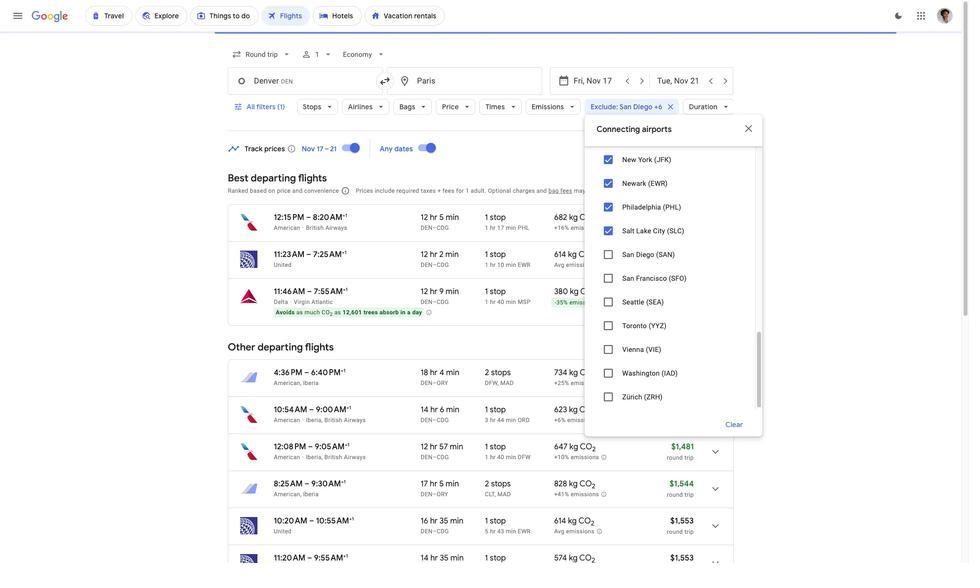 Task type: vqa. For each thing, say whether or not it's contained in the screenshot.
the middle American
yes



Task type: locate. For each thing, give the bounding box(es) containing it.
1 vertical spatial departing
[[258, 341, 303, 354]]

12 inside 12 hr 9 min den – cdg
[[421, 287, 428, 297]]

1 614 from the top
[[555, 250, 567, 260]]

diego
[[634, 102, 653, 111], [636, 251, 655, 259]]

Departure time: 10:54 AM. text field
[[274, 405, 307, 415]]

connecting
[[597, 125, 641, 135]]

2 cdg from the top
[[437, 262, 449, 269]]

british down "arrival time: 9:05 am on  saturday, november 18." text box
[[325, 454, 343, 461]]

1 vertical spatial united
[[274, 528, 292, 535]]

Departure time: 12:15 PM. text field
[[274, 213, 304, 223]]

– inside 16 hr 35 min den – cdg
[[433, 528, 437, 535]]

2 stops flight. element for 17 hr 5 min
[[485, 479, 511, 491]]

1 stop flight. element for 14 hr 6 min
[[485, 405, 506, 416]]

kg inside 614 kg co 2
[[568, 516, 577, 526]]

614 inside 614 kg co avg emissions
[[555, 250, 567, 260]]

trip inside $1,553 round trip
[[685, 529, 694, 536]]

hr left the "4"
[[430, 368, 438, 378]]

optional
[[488, 187, 512, 194]]

Departure time: 11:23 AM. text field
[[274, 250, 305, 260]]

0 vertical spatial american,
[[274, 380, 302, 387]]

5 den from the top
[[421, 417, 433, 424]]

Arrival time: 9:55 AM on  Saturday, November 18. text field
[[314, 553, 348, 563]]

1 vertical spatial $1,553
[[671, 516, 694, 526]]

2 1 stop flight. element from the top
[[485, 250, 506, 261]]

– down total duration 17 hr 5 min. "element"
[[433, 491, 437, 498]]

kg up avg emissions
[[568, 516, 577, 526]]

american, down "4:36 pm"
[[274, 380, 302, 387]]

3 cdg from the top
[[437, 299, 449, 306]]

8:20 am
[[313, 213, 343, 223]]

price graph button
[[661, 139, 732, 157]]

0 vertical spatial british
[[306, 224, 324, 231]]

stop for 12 hr 5 min
[[490, 213, 506, 223]]

$1,553
[[671, 250, 694, 260], [671, 516, 694, 526]]

co inside 623 kg co +6% emissions
[[580, 405, 592, 415]]

loading results progress bar
[[0, 32, 970, 34]]

leaves denver international airport at 11:46 am on friday, november 17 and arrives at paris charles de gaulle airport at 7:55 am on saturday, november 18. element
[[274, 286, 348, 297]]

5 inside 12 hr 5 min den – cdg
[[440, 213, 444, 223]]

hr inside 1 stop 1 hr 17 min phl
[[490, 224, 496, 231]]

1 horizontal spatial dfw
[[518, 454, 531, 461]]

co inside 614 kg co avg emissions
[[579, 250, 591, 260]]

emissions down 614 kg co 2
[[566, 528, 595, 535]]

11:46 am
[[274, 287, 305, 297]]

san diego (san)
[[623, 251, 675, 259]]

40
[[498, 299, 505, 306], [498, 454, 505, 461]]

40 inside 1 stop 1 hr 40 min dfw
[[498, 454, 505, 461]]

ewr right 43 on the right
[[518, 528, 531, 535]]

1 stop flight. element
[[485, 213, 506, 224], [485, 250, 506, 261], [485, 287, 506, 298], [485, 405, 506, 416], [485, 442, 506, 453], [485, 516, 506, 528], [485, 553, 506, 563]]

stop for 14 hr 6 min
[[490, 405, 506, 415]]

0 vertical spatial mad
[[501, 380, 514, 387]]

kg for 380 kg co
[[570, 287, 579, 297]]

min inside 1 stop 1 hr 40 min dfw
[[506, 454, 516, 461]]

0 vertical spatial price
[[442, 102, 459, 111]]

iberia, for 9:00 am
[[306, 417, 323, 424]]

avg down 614 kg co 2
[[555, 528, 565, 535]]

hr inside 16 hr 35 min den – cdg
[[430, 516, 438, 526]]

1 vertical spatial 5
[[440, 479, 444, 489]]

dfw up the "1 stop 3 hr 44 min ord"
[[485, 380, 498, 387]]

min down 12 hr 5 min den – cdg
[[446, 250, 459, 260]]

trip for $1,553
[[685, 529, 694, 536]]

10:54 am – 9:00 am + 1
[[274, 404, 351, 415]]

(1)
[[277, 102, 285, 111]]

$1,553 up the (sfo)
[[671, 250, 694, 260]]

6 den from the top
[[421, 454, 433, 461]]

cdg for 2
[[437, 262, 449, 269]]

2 ewr from the top
[[518, 528, 531, 535]]

0 vertical spatial american
[[274, 224, 300, 231]]

1 ewr from the top
[[518, 262, 531, 269]]

stops
[[491, 368, 511, 378], [491, 479, 511, 489]]

fees left 'for'
[[443, 187, 455, 194]]

+25%
[[555, 380, 569, 387]]

0 horizontal spatial as
[[297, 309, 303, 316]]

stop up layover (1 of 1) is a 1 hr 17 min layover at philadelphia international airport in philadelphia. element
[[490, 213, 506, 223]]

Departure time: 10:20 AM. text field
[[274, 516, 308, 526]]

– inside 12 hr 9 min den – cdg
[[433, 299, 437, 306]]

0 vertical spatial 1553 us dollars text field
[[671, 250, 694, 260]]

iberia
[[303, 380, 319, 387], [303, 491, 319, 498]]

None search field
[[228, 0, 763, 437]]

hr left 'phl'
[[490, 224, 496, 231]]

stop for 16 hr 35 min
[[490, 516, 506, 526]]

hr down 12 hr 57 min den – cdg
[[430, 479, 438, 489]]

co inside avoids as much co 2 as 12,601 trees absorb in a day
[[322, 309, 330, 316]]

flights
[[298, 172, 327, 184], [305, 341, 334, 354]]

0 horizontal spatial price
[[442, 102, 459, 111]]

4 cdg from the top
[[437, 417, 449, 424]]

2 ory from the top
[[437, 491, 449, 498]]

14 hr 6 min den – cdg
[[421, 405, 460, 424]]

12 inside 12 hr 2 min den – cdg
[[421, 250, 428, 260]]

– left 10:55 am
[[309, 516, 314, 526]]

None text field
[[387, 67, 542, 95]]

5 for 12
[[440, 213, 444, 223]]

1 avg from the top
[[555, 262, 565, 269]]

1 vertical spatial british
[[325, 417, 343, 424]]

round for $1,544
[[667, 492, 683, 498]]

6 1 stop flight. element from the top
[[485, 516, 506, 528]]

iberia, down leaves denver international airport at 10:54 am on friday, november 17 and arrives at paris charles de gaulle airport at 9:00 am on saturday, november 18. element
[[306, 417, 323, 424]]

cdg inside 12 hr 5 min den – cdg
[[437, 224, 449, 231]]

hr down 12 hr 5 min den – cdg
[[430, 250, 438, 260]]

american,
[[274, 380, 302, 387], [274, 491, 302, 498]]

airways
[[326, 224, 347, 231], [344, 417, 366, 424], [344, 454, 366, 461]]

much
[[305, 309, 320, 316]]

734 kg co
[[555, 368, 592, 378]]

8:25 am – 9:30 am + 1
[[274, 479, 346, 489]]

leaves denver international airport at 12:15 pm on friday, november 17 and arrives at paris charles de gaulle airport at 8:20 am on saturday, november 18. element
[[274, 212, 348, 223]]

cdg down the 35
[[437, 528, 449, 535]]

american for 10:54 am
[[274, 417, 300, 424]]

hr inside 1 stop 1 hr 10 min ewr
[[490, 262, 496, 269]]

departing
[[251, 172, 296, 184], [258, 341, 303, 354]]

3 12 from the top
[[421, 287, 428, 297]]

price inside button
[[687, 143, 704, 152]]

0 vertical spatial ,
[[498, 380, 499, 387]]

avg
[[555, 262, 565, 269], [555, 528, 565, 535]]

1 vertical spatial ewr
[[518, 528, 531, 535]]

None field
[[228, 45, 296, 63], [339, 45, 390, 63], [228, 45, 296, 63], [339, 45, 390, 63]]

2 vertical spatial american
[[274, 454, 300, 461]]

passenger assistance button
[[606, 187, 666, 194]]

iberia, british airways for 9:00 am
[[306, 417, 366, 424]]

mad right clt
[[498, 491, 511, 498]]

1 vertical spatial iberia
[[303, 491, 319, 498]]

0 horizontal spatial fees
[[443, 187, 455, 194]]

828
[[555, 479, 568, 489]]

layover (1 of 1) is a 1 hr 17 min layover at philadelphia international airport in philadelphia. element
[[485, 224, 550, 232]]

kg right 623
[[569, 405, 578, 415]]

total duration 14 hr 35 min. element
[[421, 553, 485, 563]]

2 stops flight. element
[[485, 368, 511, 379], [485, 479, 511, 491]]

12 down the taxes
[[421, 213, 428, 223]]

14
[[421, 405, 429, 415]]

leaves denver international airport at 10:54 am on friday, november 17 and arrives at paris charles de gaulle airport at 9:00 am on saturday, november 18. element
[[274, 404, 351, 415]]

1 iberia, british airways from the top
[[306, 417, 366, 424]]

2 american, iberia from the top
[[274, 491, 319, 498]]

iberia, british airways down arrival time: 9:00 am on  saturday, november 18. "text field"
[[306, 417, 366, 424]]

1 trip from the top
[[685, 225, 694, 232]]

min left msp
[[506, 299, 516, 306]]

co right 623
[[580, 405, 592, 415]]

+ for 8:20 am
[[343, 212, 345, 219]]

1 stop 1 hr 10 min ewr
[[485, 250, 531, 269]]

cdg for 35
[[437, 528, 449, 535]]

kg for 647 kg co 2
[[570, 442, 579, 452]]

0 vertical spatial united
[[274, 262, 292, 269]]

1 horizontal spatial as
[[335, 309, 341, 316]]

total duration 16 hr 35 min. element
[[421, 516, 485, 528]]

2 40 from the top
[[498, 454, 505, 461]]

emissions down 828 kg co 2
[[571, 491, 600, 498]]

0 vertical spatial 17
[[498, 224, 505, 231]]

16
[[421, 516, 429, 526]]

kg for 623 kg co +6% emissions
[[569, 405, 578, 415]]

flight details. leaves denver international airport at 11:20 am on friday, november 17 and arrives at paris charles de gaulle airport at 9:55 am on saturday, november 18. image
[[704, 551, 728, 563]]

cdg down total duration 12 hr 2 min. element
[[437, 262, 449, 269]]

1 vertical spatial airways
[[344, 417, 366, 424]]

iberia, for 9:05 am
[[306, 454, 323, 461]]

+ for 7:55 am
[[343, 286, 346, 293]]

5 for 1
[[485, 528, 489, 535]]

price for price
[[442, 102, 459, 111]]

flight details. leaves denver international airport at 12:08 pm on friday, november 17 and arrives at paris charles de gaulle airport at 9:05 am on saturday, november 18. image
[[704, 440, 728, 464]]

2 up avg emissions
[[591, 519, 595, 528]]

departing up 'on'
[[251, 172, 296, 184]]

min inside 16 hr 35 min den – cdg
[[450, 516, 464, 526]]

0 vertical spatial iberia, british airways
[[306, 417, 366, 424]]

0 vertical spatial stops
[[491, 368, 511, 378]]

newark
[[623, 180, 647, 187]]

1 round from the top
[[667, 225, 683, 232]]

price left "graph"
[[687, 143, 704, 152]]

salt
[[623, 227, 635, 235]]

, for 18 hr 4 min
[[498, 380, 499, 387]]

1 stop 5 hr 43 min ewr
[[485, 516, 531, 535]]

stop inside 1 stop 1 hr 40 min dfw
[[490, 442, 506, 452]]

leaves denver international airport at 8:25 am on friday, november 17 and arrives at paris-orly airport at 9:30 am on saturday, november 18. element
[[274, 479, 346, 489]]

kg up -35% emissions
[[570, 287, 579, 297]]

mad inside 2 stops clt , mad
[[498, 491, 511, 498]]

den inside 14 hr 6 min den – cdg
[[421, 417, 433, 424]]

1 1 stop flight. element from the top
[[485, 213, 506, 224]]

min right the 35
[[450, 516, 464, 526]]

kg for 614 kg co avg emissions
[[568, 250, 577, 260]]

min right 10
[[506, 262, 516, 269]]

ewr inside 1 stop 1 hr 10 min ewr
[[518, 262, 531, 269]]

min right '9'
[[446, 287, 459, 297]]

round inside $1,544 round trip
[[667, 492, 683, 498]]

any
[[380, 144, 393, 153]]

1 stops from the top
[[491, 368, 511, 378]]

– down total duration 12 hr 57 min. element
[[433, 454, 437, 461]]

+ for 6:40 pm
[[341, 367, 344, 374]]

1 vertical spatial american, iberia
[[274, 491, 319, 498]]

1 inside 10:54 am – 9:00 am + 1
[[349, 404, 351, 411]]

trip inside $1,544 round trip
[[685, 492, 694, 498]]

min inside 1 stop 1 hr 40 min msp
[[506, 299, 516, 306]]

find the best price region
[[228, 136, 734, 165]]

emissions button
[[526, 95, 581, 119]]

co for 614 kg co 2
[[579, 516, 591, 526]]

2 trip from the top
[[685, 454, 694, 461]]

Return text field
[[658, 68, 703, 94]]

12 left '9'
[[421, 287, 428, 297]]

cdg inside 12 hr 2 min den – cdg
[[437, 262, 449, 269]]

+ inside 10:54 am – 9:00 am + 1
[[347, 404, 349, 411]]

flights up the 6:40 pm
[[305, 341, 334, 354]]

flights for other departing flights
[[305, 341, 334, 354]]

den inside 12 hr 5 min den – cdg
[[421, 224, 433, 231]]

ory down total duration 17 hr 5 min. "element"
[[437, 491, 449, 498]]

hr right 16
[[430, 516, 438, 526]]

1 stop from the top
[[490, 213, 506, 223]]

8 den from the top
[[421, 528, 433, 535]]

layover (1 of 1) is a 1 hr 40 min layover at dallas/fort worth international airport in dallas. element
[[485, 453, 550, 461]]

stop for 12 hr 9 min
[[490, 287, 506, 297]]

1 vertical spatial ory
[[437, 491, 449, 498]]

Departure time: 11:20 AM. text field
[[274, 553, 306, 563]]

+ inside "11:23 am – 7:25 am + 1"
[[342, 249, 345, 256]]

2 iberia from the top
[[303, 491, 319, 498]]

1 vertical spatial american,
[[274, 491, 302, 498]]

den up avoids as much co2 as 12601 trees absorb in a day. learn more about this calculation. "icon"
[[421, 299, 433, 306]]

trip down $1,481 at the right bottom of the page
[[685, 454, 694, 461]]

5 cdg from the top
[[437, 454, 449, 461]]

Arrival time: 10:55 AM on  Saturday, November 18. text field
[[316, 516, 354, 526]]

, up 1 stop 5 hr 43 min ewr
[[495, 491, 496, 498]]

airways for 9:00 am
[[344, 417, 366, 424]]

0 horizontal spatial 17
[[421, 479, 428, 489]]

munich
[[623, 132, 646, 140]]

1 horizontal spatial ,
[[498, 380, 499, 387]]

co up avg emissions
[[579, 516, 591, 526]]

1 vertical spatial iberia, british airways
[[306, 454, 366, 461]]

1 1553 us dollars text field from the top
[[671, 250, 694, 260]]

1 horizontal spatial price
[[687, 143, 704, 152]]

0 vertical spatial departing
[[251, 172, 296, 184]]

3 1 stop flight. element from the top
[[485, 287, 506, 298]]

as
[[297, 309, 303, 316], [335, 309, 341, 316]]

iberia for 6:40 pm
[[303, 380, 319, 387]]

1 vertical spatial san
[[623, 251, 635, 259]]

toronto (yyz)
[[623, 322, 667, 330]]

12 inside 12 hr 57 min den – cdg
[[421, 442, 428, 452]]

co for 623 kg co +6% emissions
[[580, 405, 592, 415]]

and right price
[[292, 187, 303, 194]]

Departure time: 11:46 AM. text field
[[274, 287, 305, 297]]

leaves denver international airport at 11:20 am on friday, november 17 and arrives at paris charles de gaulle airport at 9:55 am on saturday, november 18. element
[[274, 553, 348, 563]]

co for 828 kg co 2
[[580, 479, 592, 489]]

0 horizontal spatial dfw
[[485, 380, 498, 387]]

den down total duration 12 hr 5 min. element
[[421, 224, 433, 231]]

den inside 12 hr 57 min den – cdg
[[421, 454, 433, 461]]

– inside 12 hr 2 min den – cdg
[[433, 262, 437, 269]]

1 ory from the top
[[437, 380, 449, 387]]

for
[[456, 187, 464, 194]]

fees
[[443, 187, 455, 194], [561, 187, 573, 194]]

ory down the "4"
[[437, 380, 449, 387]]

2 $1,553 from the top
[[671, 516, 694, 526]]

6 stop from the top
[[490, 516, 506, 526]]

0 vertical spatial diego
[[634, 102, 653, 111]]

british down 12:15 pm – 8:20 am + 1
[[306, 224, 324, 231]]

1 horizontal spatial 17
[[498, 224, 505, 231]]

3 trip from the top
[[685, 492, 694, 498]]

british for 9:00 am
[[325, 417, 343, 424]]

4:36 pm – 6:40 pm + 1
[[274, 367, 346, 378]]

0 vertical spatial flights
[[298, 172, 327, 184]]

swap origin and destination. image
[[379, 75, 391, 87]]

avoids as much co 2 as 12,601 trees absorb in a day
[[276, 309, 422, 317]]

co up +25% emissions
[[580, 368, 592, 378]]

min right 44
[[506, 417, 516, 424]]

united down 10:20 am
[[274, 528, 292, 535]]

0 vertical spatial 40
[[498, 299, 505, 306]]

+41%
[[555, 491, 569, 498]]

40 up 2 stops clt , mad on the bottom of page
[[498, 454, 505, 461]]

1 vertical spatial 2 stops flight. element
[[485, 479, 511, 491]]

ory for 4
[[437, 380, 449, 387]]

0 vertical spatial $1,553
[[671, 250, 694, 260]]

layover (1 of 2) is a 2 hr 28 min layover at dallas/fort worth international airport in dallas. layover (2 of 2) is a 2 hr layover at adolfo suárez madrid–barajas airport in madrid. element
[[485, 379, 550, 387]]

1 american, iberia from the top
[[274, 380, 319, 387]]

614
[[555, 250, 567, 260], [555, 516, 567, 526]]

3 round from the top
[[667, 492, 683, 498]]

12 left 57
[[421, 442, 428, 452]]

1553 US dollars text field
[[671, 553, 694, 563]]

1 inside the "1 stop 3 hr 44 min ord"
[[485, 405, 488, 415]]

0 vertical spatial american, iberia
[[274, 380, 319, 387]]

1553 us dollars text field up the (sfo)
[[671, 250, 694, 260]]

hr right 3
[[490, 417, 496, 424]]

– left 9:00 am
[[309, 405, 314, 415]]

co for 734 kg co
[[580, 368, 592, 378]]

2 inside 12 hr 2 min den – cdg
[[440, 250, 444, 260]]

2 614 from the top
[[555, 516, 567, 526]]

1 vertical spatial ,
[[495, 491, 496, 498]]

4 round from the top
[[667, 529, 683, 536]]

emissions down the 734 kg co
[[571, 380, 600, 387]]

round down the $1,551
[[667, 225, 683, 232]]

1 cdg from the top
[[437, 224, 449, 231]]

co inside 647 kg co 2
[[580, 442, 593, 452]]

1 iberia from the top
[[303, 380, 319, 387]]

2 stops from the top
[[491, 479, 511, 489]]

+ inside 10:20 am – 10:55 am + 1
[[349, 516, 352, 522]]

ord
[[518, 417, 530, 424]]

2 iberia, british airways from the top
[[306, 454, 366, 461]]

2 stop from the top
[[490, 250, 506, 260]]

round for $1,553
[[667, 529, 683, 536]]

total duration 17 hr 5 min. element
[[421, 479, 485, 491]]

2 up clt
[[485, 479, 489, 489]]

hr
[[430, 213, 438, 223], [490, 224, 496, 231], [430, 250, 438, 260], [490, 262, 496, 269], [430, 287, 438, 297], [490, 299, 496, 306], [430, 368, 438, 378], [431, 405, 438, 415], [490, 417, 496, 424], [430, 442, 438, 452], [490, 454, 496, 461], [430, 479, 438, 489], [430, 516, 438, 526], [490, 528, 496, 535]]

iberia, british airways for 9:05 am
[[306, 454, 366, 461]]

hr up 2 stops clt , mad on the bottom of page
[[490, 454, 496, 461]]

– left 8:20 am
[[306, 213, 311, 223]]

other departing flights
[[228, 341, 334, 354]]

0 vertical spatial ory
[[437, 380, 449, 387]]

day
[[412, 309, 422, 316]]

leaves denver international airport at 12:08 pm on friday, november 17 and arrives at paris charles de gaulle airport at 9:05 am on saturday, november 18. element
[[274, 442, 350, 452]]

american, down 8:25 am
[[274, 491, 302, 498]]

1 stop 1 hr 40 min msp
[[485, 287, 531, 306]]

avoids as much co2 as 12601 trees absorb in a day. learn more about this calculation. image
[[426, 310, 432, 315]]

2 fees from the left
[[561, 187, 573, 194]]

on
[[269, 187, 275, 194]]

1 stop flight. element down 10
[[485, 287, 506, 298]]

2 united from the top
[[274, 528, 292, 535]]

den for 12 hr 57 min
[[421, 454, 433, 461]]

1 button
[[298, 43, 337, 66]]

american for 12:08 pm
[[274, 454, 300, 461]]

2 stops flight. element for 18 hr 4 min
[[485, 368, 511, 379]]

stop inside 1 stop 5 hr 43 min ewr
[[490, 516, 506, 526]]

trip down $1,551 text field
[[685, 225, 694, 232]]

5 up total duration 12 hr 2 min. element
[[440, 213, 444, 223]]

kg for 734 kg co
[[570, 368, 578, 378]]

1 american from the top
[[274, 224, 300, 231]]

round
[[667, 225, 683, 232], [667, 454, 683, 461], [667, 492, 683, 498], [667, 529, 683, 536]]

0 vertical spatial 5
[[440, 213, 444, 223]]

+ for 10:55 am
[[349, 516, 352, 522]]

cdg down total duration 12 hr 5 min. element
[[437, 224, 449, 231]]

price graph
[[687, 143, 724, 152]]

+ inside 4:36 pm – 6:40 pm + 1
[[341, 367, 344, 374]]

+6%
[[555, 417, 566, 424]]

6 cdg from the top
[[437, 528, 449, 535]]

0 horizontal spatial and
[[292, 187, 303, 194]]

4 den from the top
[[421, 380, 433, 387]]

diego left +6
[[634, 102, 653, 111]]

american down 12:08 pm text box on the bottom left
[[274, 454, 300, 461]]

1 iberia, from the top
[[306, 417, 323, 424]]

4 1 stop flight. element from the top
[[485, 405, 506, 416]]

623
[[555, 405, 567, 415]]

change appearance image
[[887, 4, 911, 28]]

7 den from the top
[[421, 491, 433, 498]]

1553 US dollars text field
[[671, 250, 694, 260], [671, 516, 694, 526]]

hr left 6
[[431, 405, 438, 415]]

2 iberia, from the top
[[306, 454, 323, 461]]

2 up layover (1 of 2) is a 2 hr 28 min layover at dallas/fort worth international airport in dallas. layover (2 of 2) is a 2 hr layover at adolfo suárez madrid–barajas airport in madrid. element
[[485, 368, 489, 378]]

diego left (san)
[[636, 251, 655, 259]]

co up +10% emissions
[[580, 442, 593, 452]]

flight details. leaves denver international airport at 8:25 am on friday, november 17 and arrives at paris-orly airport at 9:30 am on saturday, november 18. image
[[704, 477, 728, 501]]

san inside exclude: san diego +6 popup button
[[620, 102, 632, 111]]

1 inside 10:20 am – 10:55 am + 1
[[352, 516, 354, 522]]

, inside 2 stops dfw , mad
[[498, 380, 499, 387]]

Arrival time: 7:25 AM on  Saturday, November 18. text field
[[313, 249, 347, 260]]

2 vertical spatial san
[[623, 274, 635, 282]]

5 stop from the top
[[490, 442, 506, 452]]

mad for 17 hr 5 min
[[498, 491, 511, 498]]

1 vertical spatial flights
[[305, 341, 334, 354]]

cdg inside 14 hr 6 min den – cdg
[[437, 417, 449, 424]]

airways down "arrival time: 9:05 am on  saturday, november 18." text box
[[344, 454, 366, 461]]

trip inside "$1,481 round trip"
[[685, 454, 694, 461]]

den for 17 hr 5 min
[[421, 491, 433, 498]]

1 horizontal spatial and
[[537, 187, 547, 194]]

ory inside 17 hr 5 min den – ory
[[437, 491, 449, 498]]

614 down +16%
[[555, 250, 567, 260]]

den inside 12 hr 2 min den – cdg
[[421, 262, 433, 269]]

american down 10:54 am
[[274, 417, 300, 424]]

2 12 from the top
[[421, 250, 428, 260]]

toronto
[[623, 322, 647, 330]]

co for 380 kg co
[[581, 287, 593, 297]]

+16%
[[555, 225, 569, 232]]

1 vertical spatial 614
[[555, 516, 567, 526]]

1 vertical spatial american
[[274, 417, 300, 424]]

hr inside 12 hr 2 min den – cdg
[[430, 250, 438, 260]]

1 horizontal spatial fees
[[561, 187, 573, 194]]

1 vertical spatial stops
[[491, 479, 511, 489]]

ory
[[437, 380, 449, 387], [437, 491, 449, 498]]

co up +41% emissions
[[580, 479, 592, 489]]

1 vertical spatial dfw
[[518, 454, 531, 461]]

12
[[421, 213, 428, 223], [421, 250, 428, 260], [421, 287, 428, 297], [421, 442, 428, 452]]

1 2 stops flight. element from the top
[[485, 368, 511, 379]]

stop up layover (1 of 1) is a 1 hr 40 min layover at minneapolis–saint paul international airport in minneapolis. element
[[490, 287, 506, 297]]

learn more about ranking image
[[341, 186, 350, 195]]

san francisco (sfo)
[[623, 274, 687, 282]]

1 stop flight. element for 16 hr 35 min
[[485, 516, 506, 528]]

2 vertical spatial british
[[325, 454, 343, 461]]

0 vertical spatial san
[[620, 102, 632, 111]]

emissions right +6%
[[568, 417, 596, 424]]

12 hr 57 min den – cdg
[[421, 442, 463, 461]]

4
[[440, 368, 444, 378]]

stops for 17 hr 5 min
[[491, 479, 511, 489]]

614 inside 614 kg co 2
[[555, 516, 567, 526]]

kg
[[569, 213, 578, 223], [568, 250, 577, 260], [570, 287, 579, 297], [570, 368, 578, 378], [569, 405, 578, 415], [570, 442, 579, 452], [569, 479, 578, 489], [568, 516, 577, 526]]

american, iberia down 8:25 am
[[274, 491, 319, 498]]

17 inside 1 stop 1 hr 17 min phl
[[498, 224, 505, 231]]

min right 57
[[450, 442, 463, 452]]

2 round from the top
[[667, 454, 683, 461]]

2 as from the left
[[335, 309, 341, 316]]

may
[[574, 187, 586, 194]]

1544 US dollars text field
[[670, 479, 694, 489]]

1 vertical spatial mad
[[498, 491, 511, 498]]

1 vertical spatial 1553 us dollars text field
[[671, 516, 694, 526]]

1 stop flight. element down 43 on the right
[[485, 553, 506, 563]]

1 $1,553 from the top
[[671, 250, 694, 260]]

min right 6
[[446, 405, 460, 415]]

4 trip from the top
[[685, 529, 694, 536]]

12 inside 12 hr 5 min den – cdg
[[421, 213, 428, 223]]

$1,553 inside $1,553 round trip
[[671, 516, 694, 526]]

main content
[[228, 136, 734, 563]]

2 den from the top
[[421, 262, 433, 269]]

12 for 12 hr 9 min
[[421, 287, 428, 297]]

1 den from the top
[[421, 224, 433, 231]]

dfw
[[485, 380, 498, 387], [518, 454, 531, 461]]

1 vertical spatial 40
[[498, 454, 505, 461]]

5 1 stop flight. element from the top
[[485, 442, 506, 453]]

Arrival time: 6:40 PM on  Saturday, November 18. text field
[[311, 367, 346, 378]]

1 stop flight. element down 44
[[485, 442, 506, 453]]

emissions down 380 kg co
[[570, 299, 598, 306]]

0 vertical spatial iberia
[[303, 380, 319, 387]]

1 vertical spatial 17
[[421, 479, 428, 489]]

2 vertical spatial 5
[[485, 528, 489, 535]]

min up 2 stops clt , mad on the bottom of page
[[506, 454, 516, 461]]

emissions down the 682 kg co
[[571, 225, 600, 232]]

6:40 pm
[[311, 368, 341, 378]]

, inside 2 stops clt , mad
[[495, 491, 496, 498]]

den inside 16 hr 35 min den – cdg
[[421, 528, 433, 535]]

leaves denver international airport at 10:20 am on friday, november 17 and arrives at paris charles de gaulle airport at 10:55 am on saturday, november 18. element
[[274, 516, 354, 526]]

iberia down 4:36 pm – 6:40 pm + 1
[[303, 380, 319, 387]]

stop inside 1 stop 1 hr 40 min msp
[[490, 287, 506, 297]]

seattle
[[623, 298, 645, 306]]

co up -35% emissions
[[581, 287, 593, 297]]

min inside 12 hr 9 min den – cdg
[[446, 287, 459, 297]]

departing up "4:36 pm"
[[258, 341, 303, 354]]

– inside 8:25 am – 9:30 am + 1
[[305, 479, 310, 489]]

+ for 7:25 am
[[342, 249, 345, 256]]

den for 16 hr 35 min
[[421, 528, 433, 535]]

trees
[[364, 309, 378, 316]]

3 american from the top
[[274, 454, 300, 461]]

– left "7:25 am"
[[307, 250, 311, 260]]

1 vertical spatial price
[[687, 143, 704, 152]]

1 stop 1 hr 17 min phl
[[485, 213, 530, 231]]

12 for 12 hr 5 min
[[421, 213, 428, 223]]

cdg inside 16 hr 35 min den – cdg
[[437, 528, 449, 535]]

43
[[498, 528, 505, 535]]

iberia, down leaves denver international airport at 12:08 pm on friday, november 17 and arrives at paris charles de gaulle airport at 9:05 am on saturday, november 18. element
[[306, 454, 323, 461]]

1 vertical spatial iberia,
[[306, 454, 323, 461]]

614 for 614 kg co avg emissions
[[555, 250, 567, 260]]

2 american from the top
[[274, 417, 300, 424]]

hr inside 12 hr 9 min den – cdg
[[430, 287, 438, 297]]

min down 12 hr 57 min den – cdg
[[446, 479, 459, 489]]

None text field
[[228, 67, 383, 95]]

+ inside 12:15 pm – 8:20 am + 1
[[343, 212, 345, 219]]

departing for other
[[258, 341, 303, 354]]

3 den from the top
[[421, 299, 433, 306]]

cdg down '9'
[[437, 299, 449, 306]]

+ inside the 11:46 am – 7:55 am + 1
[[343, 286, 346, 293]]

$1,481 round trip
[[667, 442, 694, 461]]

0 vertical spatial dfw
[[485, 380, 498, 387]]

0 vertical spatial iberia,
[[306, 417, 323, 424]]

1 american, from the top
[[274, 380, 302, 387]]

1 12 from the top
[[421, 213, 428, 223]]

british for 9:05 am
[[325, 454, 343, 461]]

2 up +10% emissions
[[593, 445, 596, 454]]

3 stop from the top
[[490, 287, 506, 297]]

2 2 stops flight. element from the top
[[485, 479, 511, 491]]

den for 18 hr 4 min
[[421, 380, 433, 387]]

Departure time: 4:36 PM. text field
[[274, 368, 303, 378]]

and left bag
[[537, 187, 547, 194]]

0 horizontal spatial ,
[[495, 491, 496, 498]]

none text field inside search field
[[228, 67, 383, 95]]

1 40 from the top
[[498, 299, 505, 306]]

required
[[397, 187, 419, 194]]

stops inside 2 stops clt , mad
[[491, 479, 511, 489]]

stop up 10
[[490, 250, 506, 260]]

682
[[555, 213, 568, 223]]

1 and from the left
[[292, 187, 303, 194]]

den for 12 hr 5 min
[[421, 224, 433, 231]]

united for 10:20 am
[[274, 528, 292, 535]]

9
[[440, 287, 444, 297]]

4 stop from the top
[[490, 405, 506, 415]]

prices include required taxes + fees for 1 adult. optional charges and bag fees may apply. passenger assistance
[[356, 187, 666, 194]]

0 vertical spatial 2 stops flight. element
[[485, 368, 511, 379]]

dfw down the ord
[[518, 454, 531, 461]]

0 vertical spatial avg
[[555, 262, 565, 269]]

1 united from the top
[[274, 262, 292, 269]]

Arrival time: 7:55 AM on  Saturday, November 18. text field
[[314, 286, 348, 297]]

all
[[247, 102, 255, 111]]

stop inside 1 stop 1 hr 10 min ewr
[[490, 250, 506, 260]]

total duration 12 hr 9 min. element
[[421, 287, 485, 298]]

include
[[375, 187, 395, 194]]

price button
[[436, 95, 476, 119]]

cdg inside 12 hr 9 min den – cdg
[[437, 299, 449, 306]]

614 kg co 2
[[555, 516, 595, 528]]

2 american, from the top
[[274, 491, 302, 498]]

1471 US dollars text field
[[672, 368, 694, 378]]

– inside 10:54 am – 9:00 am + 1
[[309, 405, 314, 415]]

Arrival time: 9:30 AM on  Saturday, November 18. text field
[[312, 479, 346, 489]]

adult.
[[471, 187, 487, 194]]

1 vertical spatial avg
[[555, 528, 565, 535]]

+ for 9:00 am
[[347, 404, 349, 411]]

0 vertical spatial 614
[[555, 250, 567, 260]]

stops button
[[297, 95, 338, 119]]

2 vertical spatial airways
[[344, 454, 366, 461]]

ewr for 12 hr 2 min
[[518, 262, 531, 269]]

united down 11:23 am text box
[[274, 262, 292, 269]]

total duration 18 hr 4 min. element
[[421, 368, 485, 379]]

prices
[[356, 187, 373, 194]]

kg up +25% emissions
[[570, 368, 578, 378]]

– inside 18 hr 4 min den – ory
[[433, 380, 437, 387]]

0 vertical spatial ewr
[[518, 262, 531, 269]]

new
[[623, 156, 637, 164]]

min left 'phl'
[[506, 224, 516, 231]]

4 12 from the top
[[421, 442, 428, 452]]

ory inside 18 hr 4 min den – ory
[[437, 380, 449, 387]]



Task type: describe. For each thing, give the bounding box(es) containing it.
(vie)
[[646, 346, 662, 354]]

cdg for 57
[[437, 454, 449, 461]]

1 stop flight. element for 12 hr 2 min
[[485, 250, 506, 261]]

18 hr 4 min den – ory
[[421, 368, 460, 387]]

city
[[654, 227, 666, 235]]

round for $1,551
[[667, 225, 683, 232]]

hr inside 17 hr 5 min den – ory
[[430, 479, 438, 489]]

nov 17 – 21
[[302, 144, 337, 153]]

american for 12:15 pm
[[274, 224, 300, 231]]

min inside the "1 stop 3 hr 44 min ord"
[[506, 417, 516, 424]]

40 for 12 hr 9 min
[[498, 299, 505, 306]]

convenience
[[304, 187, 339, 194]]

614 kg co avg emissions
[[555, 250, 595, 269]]

1 inside popup button
[[316, 50, 320, 58]]

10:54 am
[[274, 405, 307, 415]]

salt lake city (slc)
[[623, 227, 685, 235]]

2 inside 2 stops clt , mad
[[485, 479, 489, 489]]

layover (1 of 1) is a 1 hr 10 min layover at newark liberty international airport in newark. element
[[485, 261, 550, 269]]

clear
[[726, 420, 743, 429]]

1 inside 8:25 am – 9:30 am + 1
[[344, 479, 346, 485]]

main content containing best departing flights
[[228, 136, 734, 563]]

kg for 682 kg co
[[569, 213, 578, 223]]

duration
[[690, 102, 718, 111]]

avg inside 614 kg co avg emissions
[[555, 262, 565, 269]]

cdg for 5
[[437, 224, 449, 231]]

hr inside 1 stop 5 hr 43 min ewr
[[490, 528, 496, 535]]

dfw inside 1 stop 1 hr 40 min dfw
[[518, 454, 531, 461]]

cdg for 9
[[437, 299, 449, 306]]

none search field containing connecting airports
[[228, 0, 763, 437]]

Departure text field
[[574, 68, 620, 94]]

times
[[486, 102, 505, 111]]

– inside 12 hr 57 min den – cdg
[[433, 454, 437, 461]]

1 inside 12:08 pm – 9:05 am + 1
[[348, 442, 350, 448]]

12:15 pm – 8:20 am + 1
[[274, 212, 348, 223]]

17 inside 17 hr 5 min den – ory
[[421, 479, 428, 489]]

2 inside 828 kg co 2
[[592, 482, 596, 491]]

Departure time: 12:08 PM. text field
[[274, 442, 306, 452]]

10
[[498, 262, 505, 269]]

msp
[[518, 299, 531, 306]]

american, iberia for 4:36 pm
[[274, 380, 319, 387]]

1 stop flight. element for 12 hr 5 min
[[485, 213, 506, 224]]

munich (muc)
[[623, 132, 668, 140]]

hr inside 12 hr 57 min den – cdg
[[430, 442, 438, 452]]

2 inside 647 kg co 2
[[593, 445, 596, 454]]

– inside "11:23 am – 7:25 am + 1"
[[307, 250, 311, 260]]

close dialog image
[[743, 123, 755, 135]]

total duration 12 hr 57 min. element
[[421, 442, 485, 453]]

2 stops dfw , mad
[[485, 368, 514, 387]]

dfw inside 2 stops dfw , mad
[[485, 380, 498, 387]]

american, for 4:36 pm
[[274, 380, 302, 387]]

– inside 12:15 pm – 8:20 am + 1
[[306, 213, 311, 223]]

track
[[245, 144, 263, 153]]

hr inside the "1 stop 3 hr 44 min ord"
[[490, 417, 496, 424]]

total duration 14 hr 6 min. element
[[421, 405, 485, 416]]

11:46 am – 7:55 am + 1
[[274, 286, 348, 297]]

main menu image
[[12, 10, 24, 22]]

– inside 14 hr 6 min den – cdg
[[433, 417, 437, 424]]

1481 US dollars text field
[[672, 442, 694, 452]]

+ for 9:30 am
[[341, 479, 344, 485]]

best
[[228, 172, 249, 184]]

1 inside 4:36 pm – 6:40 pm + 1
[[344, 367, 346, 374]]

delta
[[274, 299, 288, 306]]

den for 12 hr 9 min
[[421, 299, 433, 306]]

min inside 1 stop 1 hr 17 min phl
[[506, 224, 516, 231]]

virgin atlantic
[[294, 299, 333, 306]]

+ inside arrival time: 9:55 am on  saturday, november 18. text field
[[343, 553, 346, 559]]

newark (ewr)
[[623, 180, 668, 187]]

16 hr 35 min den – cdg
[[421, 516, 464, 535]]

, for 17 hr 5 min
[[495, 491, 496, 498]]

1 inside "11:23 am – 7:25 am + 1"
[[345, 249, 347, 256]]

date grid
[[618, 143, 649, 152]]

12 hr 9 min den – cdg
[[421, 287, 459, 306]]

40 for 12 hr 57 min
[[498, 454, 505, 461]]

2 inside 2 stops dfw , mad
[[485, 368, 489, 378]]

min inside 1 stop 5 hr 43 min ewr
[[506, 528, 516, 535]]

– inside 12 hr 5 min den – cdg
[[433, 224, 437, 231]]

1 stop flight. element for 12 hr 9 min
[[485, 287, 506, 298]]

2 inside 614 kg co 2
[[591, 519, 595, 528]]

– inside 17 hr 5 min den – ory
[[433, 491, 437, 498]]

+6
[[655, 102, 663, 111]]

(slc)
[[667, 227, 685, 235]]

1 inside 1 stop 5 hr 43 min ewr
[[485, 516, 488, 526]]

virgin
[[294, 299, 310, 306]]

1 stop flight. element for 12 hr 57 min
[[485, 442, 506, 453]]

san for san francisco (sfo)
[[623, 274, 635, 282]]

$1,551 round trip
[[667, 213, 694, 232]]

ory for 5
[[437, 491, 449, 498]]

2 and from the left
[[537, 187, 547, 194]]

1 inside text field
[[346, 553, 348, 559]]

-
[[555, 299, 557, 306]]

ranked
[[228, 187, 248, 194]]

connecting airports
[[597, 125, 672, 135]]

vienna
[[623, 346, 644, 354]]

trip for $1,544
[[685, 492, 694, 498]]

11:23 am
[[274, 250, 305, 260]]

san for san diego (san)
[[623, 251, 635, 259]]

hr inside 1 stop 1 hr 40 min dfw
[[490, 454, 496, 461]]

6
[[440, 405, 445, 415]]

0 vertical spatial airways
[[326, 224, 347, 231]]

date grid button
[[592, 139, 657, 157]]

Arrival time: 9:05 AM on  Saturday, November 18. text field
[[315, 442, 350, 452]]

(sfo)
[[669, 274, 687, 282]]

stop for 12 hr 2 min
[[490, 250, 506, 260]]

– inside 12:08 pm – 9:05 am + 1
[[308, 442, 313, 452]]

7 1 stop flight. element from the top
[[485, 553, 506, 563]]

734
[[555, 368, 568, 378]]

-35% emissions
[[555, 299, 598, 306]]

Departure time: 8:25 AM. text field
[[274, 479, 303, 489]]

seattle (sea)
[[623, 298, 664, 306]]

Arrival time: 8:20 AM on  Saturday, November 18. text field
[[313, 212, 348, 223]]

washington
[[623, 369, 660, 377]]

emissions inside 614 kg co avg emissions
[[566, 262, 595, 269]]

airlines
[[348, 102, 373, 111]]

min inside 18 hr 4 min den – ory
[[446, 368, 460, 378]]

10:20 am – 10:55 am + 1
[[274, 516, 354, 526]]

flights for best departing flights
[[298, 172, 327, 184]]

min inside 12 hr 57 min den – cdg
[[450, 442, 463, 452]]

layover (1 of 1) is a 1 hr 40 min layover at minneapolis–saint paul international airport in minneapolis. element
[[485, 298, 550, 306]]

10:20 am
[[274, 516, 308, 526]]

a
[[408, 309, 411, 316]]

charges
[[513, 187, 535, 194]]

– inside 10:20 am – 10:55 am + 1
[[309, 516, 314, 526]]

+ 1
[[343, 553, 348, 559]]

american, iberia for 8:25 am
[[274, 491, 319, 498]]

8:25 am
[[274, 479, 303, 489]]

bag fees button
[[549, 187, 573, 194]]

leaves denver international airport at 11:23 am on friday, november 17 and arrives at paris charles de gaulle airport at 7:25 am on saturday, november 18. element
[[274, 249, 347, 260]]

12 for 12 hr 57 min
[[421, 442, 428, 452]]

$1,481
[[672, 442, 694, 452]]

min inside 14 hr 6 min den – cdg
[[446, 405, 460, 415]]

1 stop 1 hr 40 min dfw
[[485, 442, 531, 461]]

leaves denver international airport at 4:36 pm on friday, november 17 and arrives at paris-orly airport at 6:40 pm on saturday, november 18. element
[[274, 367, 346, 378]]

diego inside exclude: san diego +6 popup button
[[634, 102, 653, 111]]

ewr for 16 hr 35 min
[[518, 528, 531, 535]]

1551 US dollars text field
[[672, 213, 694, 223]]

learn more about tracked prices image
[[287, 144, 296, 153]]

emissions down 647 kg co 2
[[571, 454, 600, 461]]

avoids
[[276, 309, 295, 316]]

1 vertical spatial diego
[[636, 251, 655, 259]]

track prices
[[245, 144, 285, 153]]

co for 647 kg co 2
[[580, 442, 593, 452]]

$1,553 for $1,553
[[671, 250, 694, 260]]

round for $1,481
[[667, 454, 683, 461]]

9:30 am
[[312, 479, 341, 489]]

absorb
[[380, 309, 399, 316]]

phl
[[518, 224, 530, 231]]

united for 11:23 am
[[274, 262, 292, 269]]

2 1553 us dollars text field from the top
[[671, 516, 694, 526]]

layover (1 of 1) is a 3 hr 44 min layover at o'hare international airport in chicago. element
[[485, 416, 550, 424]]

philadelphia
[[623, 203, 662, 211]]

2 stops clt , mad
[[485, 479, 511, 498]]

+16% emissions
[[555, 225, 600, 232]]

hr inside 12 hr 5 min den – cdg
[[430, 213, 438, 223]]

any dates
[[380, 144, 413, 153]]

bags button
[[394, 95, 432, 119]]

min inside 12 hr 2 min den – cdg
[[446, 250, 459, 260]]

airways for 9:05 am
[[344, 454, 366, 461]]

american, for 8:25 am
[[274, 491, 302, 498]]

2 avg from the top
[[555, 528, 565, 535]]

12 for 12 hr 2 min
[[421, 250, 428, 260]]

+ for 9:05 am
[[345, 442, 348, 448]]

iberia for 9:30 am
[[303, 491, 319, 498]]

hr inside 1 stop 1 hr 40 min msp
[[490, 299, 496, 306]]

mad for 18 hr 4 min
[[501, 380, 514, 387]]

stops for 18 hr 4 min
[[491, 368, 511, 378]]

stop for 12 hr 57 min
[[490, 442, 506, 452]]

hr inside 14 hr 6 min den – cdg
[[431, 405, 438, 415]]

lake
[[637, 227, 652, 235]]

co for 682 kg co
[[580, 213, 592, 223]]

12,601
[[343, 309, 362, 316]]

min inside 17 hr 5 min den – ory
[[446, 479, 459, 489]]

emissions inside 623 kg co +6% emissions
[[568, 417, 596, 424]]

kg for 614 kg co 2
[[568, 516, 577, 526]]

1 fees from the left
[[443, 187, 455, 194]]

7:55 am
[[314, 287, 343, 297]]

2 inside avoids as much co 2 as 12,601 trees absorb in a day
[[330, 312, 333, 317]]

exclude:
[[591, 102, 618, 111]]

washington (iad)
[[623, 369, 678, 377]]

min inside 12 hr 5 min den – cdg
[[446, 213, 459, 223]]

– inside 4:36 pm – 6:40 pm + 1
[[305, 368, 309, 378]]

total duration 12 hr 5 min. element
[[421, 213, 485, 224]]

price
[[277, 187, 291, 194]]

Arrival time: 9:00 AM on  Saturday, November 18. text field
[[316, 404, 351, 415]]

kg for 828 kg co 2
[[569, 479, 578, 489]]

price for price graph
[[687, 143, 704, 152]]

cdg for 6
[[437, 417, 449, 424]]

passenger
[[606, 187, 635, 194]]

total duration 12 hr 2 min. element
[[421, 250, 485, 261]]

1 inside 12:15 pm – 8:20 am + 1
[[345, 212, 348, 219]]

(iad)
[[662, 369, 678, 377]]

co for 614 kg co avg emissions
[[579, 250, 591, 260]]

grid
[[635, 143, 649, 152]]

stops
[[303, 102, 322, 111]]

614 for 614 kg co 2
[[555, 516, 567, 526]]

philadelphia (phl)
[[623, 203, 682, 211]]

$1,553 for $1,553 round trip
[[671, 516, 694, 526]]

trip for $1,481
[[685, 454, 694, 461]]

– inside the 11:46 am – 7:55 am + 1
[[307, 287, 312, 297]]

57
[[440, 442, 448, 452]]

hr inside 18 hr 4 min den – ory
[[430, 368, 438, 378]]

layover (1 of 2) is a 2 hr 31 min layover at charlotte douglas international airport in charlotte. layover (2 of 2) is a 1 hr 40 min layover at adolfo suárez madrid–barajas airport in madrid. element
[[485, 491, 550, 498]]

1 as from the left
[[297, 309, 303, 316]]

den for 14 hr 6 min
[[421, 417, 433, 424]]

9:05 am
[[315, 442, 345, 452]]

den for 12 hr 2 min
[[421, 262, 433, 269]]

1 inside the 11:46 am – 7:55 am + 1
[[346, 286, 348, 293]]

flight details. leaves denver international airport at 10:20 am on friday, november 17 and arrives at paris charles de gaulle airport at 10:55 am on saturday, november 18. image
[[704, 514, 728, 538]]

trip for $1,551
[[685, 225, 694, 232]]

departing for best
[[251, 172, 296, 184]]

layover (1 of 1) is a 5 hr 43 min layover at newark liberty international airport in newark. element
[[485, 528, 550, 536]]

exclude: san diego +6
[[591, 102, 663, 111]]

5 for 17
[[440, 479, 444, 489]]

(muc)
[[648, 132, 668, 140]]

min inside 1 stop 1 hr 10 min ewr
[[506, 262, 516, 269]]

682 kg co
[[555, 213, 592, 223]]



